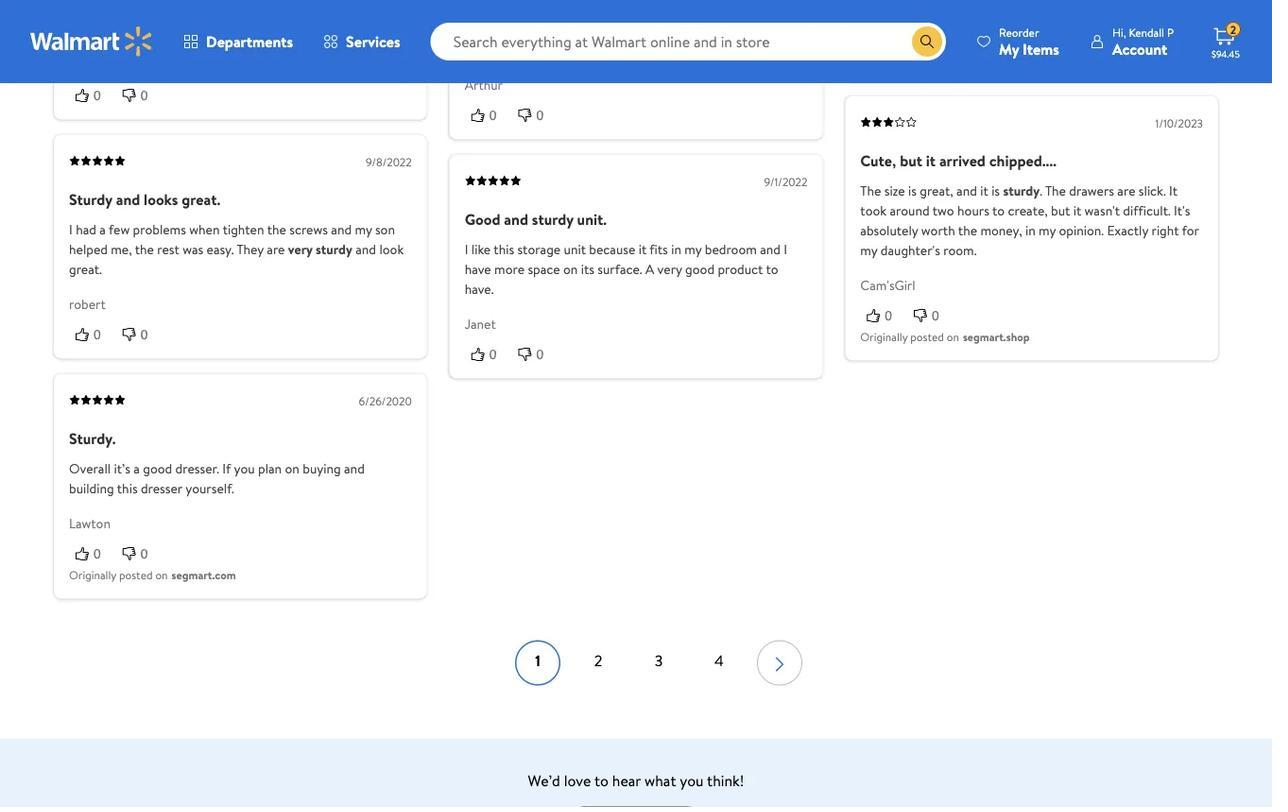 Task type: locate. For each thing, give the bounding box(es) containing it.
have up have.
[[465, 260, 491, 279]]

on for originally posted on segmart.com
[[155, 567, 168, 583]]

is
[[908, 182, 917, 200], [992, 182, 1000, 200]]

great. up the when
[[182, 189, 220, 210]]

and inside and look great.
[[356, 241, 376, 259]]

the left 'screws'
[[267, 221, 286, 239]]

drawers
[[105, 0, 150, 0], [1069, 182, 1114, 200]]

opinion.
[[1059, 222, 1104, 240]]

reorder
[[999, 24, 1039, 40]]

posted
[[910, 49, 944, 65], [910, 329, 944, 345], [119, 567, 153, 583]]

great. down helped
[[69, 260, 102, 279]]

i had a few problems when tighten the screws and my son helped me, the rest was easy. they are
[[69, 221, 395, 259]]

but inside . the drawers are slick. it took around two hours to create, but it wasn't difficult. it's absolutely worth the money, in my opinion. exactly right for my daughter's room.
[[1051, 202, 1070, 220]]

a left the modern on the left of the page
[[314, 0, 320, 0]]

dresser
[[141, 480, 182, 498]]

2 vertical spatial they
[[237, 241, 264, 259]]

they're down put
[[149, 21, 189, 40]]

i like this storage unit because it fits in my bedroom and i have more space on its surface. a very good product to have.
[[465, 241, 787, 299]]

sturdy
[[69, 189, 112, 210]]

have left the modern on the left of the page
[[284, 0, 311, 0]]

1 vertical spatial but
[[1051, 202, 1070, 220]]

posted down search icon
[[910, 49, 944, 65]]

1 horizontal spatial they're
[[149, 21, 189, 40]]

the right me,
[[135, 241, 154, 259]]

good down bedroom
[[685, 260, 715, 279]]

2 horizontal spatial the
[[958, 222, 977, 240]]

1 vertical spatial this
[[117, 480, 138, 498]]

you
[[234, 460, 255, 478], [680, 770, 704, 791]]

0 horizontal spatial in
[[323, 2, 334, 20]]

and down son
[[356, 241, 376, 259]]

2 vertical spatial originally
[[69, 567, 116, 583]]

room.
[[943, 242, 977, 260]]

in right fits
[[671, 241, 681, 259]]

0 vertical spatial are
[[154, 0, 172, 0]]

in down create,
[[1025, 222, 1036, 240]]

you inside 'overall it's a good dresser. if you plan on buying and building this dresser yourself.'
[[234, 460, 255, 478]]

and right buying
[[344, 460, 365, 478]]

on left zhupeicheng.com
[[947, 49, 959, 65]]

much
[[375, 2, 407, 20]]

on right plan
[[285, 460, 300, 478]]

sturdy.
[[69, 428, 116, 449]]

they're down these
[[69, 2, 109, 20]]

2 horizontal spatial are
[[1117, 182, 1136, 200]]

1 vertical spatial have
[[465, 260, 491, 279]]

2 horizontal spatial a
[[314, 0, 320, 0]]

2 horizontal spatial in
[[1025, 222, 1036, 240]]

good inside i like this storage unit because it fits in my bedroom and i have more space on its surface. a very good product to have.
[[685, 260, 715, 279]]

but right cute,
[[900, 150, 922, 171]]

but up the opinion.
[[1051, 202, 1070, 220]]

it
[[926, 150, 936, 171], [980, 182, 988, 200], [1073, 202, 1081, 220], [639, 241, 647, 259]]

few
[[109, 221, 130, 239]]

0 vertical spatial look
[[263, 2, 288, 20]]

2
[[1230, 21, 1236, 38], [594, 651, 602, 671]]

and up very sturdy
[[331, 221, 352, 239]]

this up more
[[494, 241, 514, 259]]

and up 'product'
[[760, 241, 781, 259]]

1 horizontal spatial but
[[1051, 202, 1070, 220]]

i left like
[[465, 241, 468, 259]]

on left segmart.shop
[[947, 329, 959, 345]]

1 vertical spatial 2
[[594, 651, 602, 671]]

1 vertical spatial a
[[100, 221, 106, 239]]

main content
[[54, 0, 1218, 686]]

2 vertical spatial a
[[134, 460, 140, 478]]

but
[[900, 150, 922, 171], [1051, 202, 1070, 220]]

they
[[254, 0, 281, 0], [233, 2, 260, 20], [237, 241, 264, 259]]

a left few
[[100, 221, 106, 239]]

my inside i like this storage unit because it fits in my bedroom and i have more space on its surface. a very good product to have.
[[685, 241, 702, 259]]

1 horizontal spatial very
[[288, 241, 313, 259]]

2 link
[[576, 641, 621, 686]]

a
[[314, 0, 320, 0], [100, 221, 106, 239], [134, 460, 140, 478]]

to right 'product'
[[766, 260, 778, 279]]

my left son
[[355, 221, 372, 239]]

surface.
[[598, 260, 642, 279]]

my inside i had a few problems when tighten the screws and my son helped me, the rest was easy. they are
[[355, 221, 372, 239]]

they down flawless.
[[233, 2, 260, 20]]

reorder my items
[[999, 24, 1059, 59]]

2 vertical spatial posted
[[119, 567, 153, 583]]

posted for sturdy.
[[119, 567, 153, 583]]

1 vertical spatial great.
[[69, 260, 102, 279]]

2 horizontal spatial very
[[657, 260, 682, 279]]

2 vertical spatial very
[[657, 260, 682, 279]]

we'd love to hear what you think!
[[528, 770, 744, 791]]

love
[[564, 770, 591, 791]]

cam'sgirl
[[860, 276, 915, 295]]

0 vertical spatial but
[[900, 150, 922, 171]]

and down the easy
[[126, 21, 146, 40]]

very inside i like this storage unit because it fits in my bedroom and i have more space on its surface. a very good product to have.
[[657, 260, 682, 279]]

the up took
[[860, 182, 881, 200]]

in
[[323, 2, 334, 20], [1025, 222, 1036, 240], [671, 241, 681, 259]]

are left slick.
[[1117, 182, 1136, 200]]

2 up $94.45 at the top of the page
[[1230, 21, 1236, 38]]

1 horizontal spatial good
[[291, 2, 320, 20]]

0 horizontal spatial look
[[263, 2, 288, 20]]

to
[[140, 2, 152, 20], [992, 202, 1005, 220], [766, 260, 778, 279], [594, 770, 609, 791]]

0 horizontal spatial good
[[143, 460, 172, 478]]

these drawers are truly flawless. they have a modern design, they're easy to put together. they look good in pretty much any room and they're
[[69, 0, 411, 40]]

1 horizontal spatial .
[[1040, 182, 1042, 200]]

0 horizontal spatial .
[[257, 21, 259, 40]]

next page image
[[768, 649, 791, 679]]

yourself.
[[186, 480, 234, 498]]

1 horizontal spatial is
[[992, 182, 1000, 200]]

2 the from the left
[[1045, 182, 1066, 200]]

posted down cam'sgirl
[[910, 329, 944, 345]]

1 horizontal spatial 2
[[1230, 21, 1236, 38]]

1 vertical spatial originally
[[860, 329, 908, 345]]

i
[[69, 221, 73, 239], [465, 241, 468, 259], [784, 241, 787, 259]]

1 horizontal spatial the
[[267, 221, 286, 239]]

drawers up the easy
[[105, 0, 150, 0]]

is right size
[[908, 182, 917, 200]]

0 vertical spatial posted
[[910, 49, 944, 65]]

the down "hours"
[[958, 222, 977, 240]]

0 button
[[860, 26, 907, 45], [907, 26, 954, 45], [69, 86, 116, 105], [116, 86, 163, 105], [465, 106, 512, 125], [512, 106, 559, 125], [860, 306, 907, 325], [907, 306, 954, 325], [69, 325, 116, 344], [116, 325, 163, 344], [465, 345, 512, 364], [512, 345, 559, 364], [69, 544, 116, 563], [116, 544, 163, 563]]

i left had
[[69, 221, 73, 239]]

very right a
[[657, 260, 682, 279]]

are up put
[[154, 0, 172, 0]]

for
[[1182, 222, 1199, 240]]

2 horizontal spatial good
[[685, 260, 715, 279]]

good up dresser
[[143, 460, 172, 478]]

great,
[[920, 182, 953, 200]]

cute, but it arrived chipped....
[[860, 150, 1057, 171]]

originally
[[860, 49, 908, 65], [860, 329, 908, 345], [69, 567, 116, 583]]

0 horizontal spatial great.
[[69, 260, 102, 279]]

sturdy
[[220, 21, 257, 40], [1003, 182, 1040, 200], [532, 209, 573, 230], [316, 241, 352, 259]]

the up create,
[[1045, 182, 1066, 200]]

0 horizontal spatial very
[[192, 21, 217, 40]]

i right bedroom
[[784, 241, 787, 259]]

1 horizontal spatial i
[[465, 241, 468, 259]]

and right the good
[[504, 209, 528, 230]]

to left put
[[140, 2, 152, 20]]

drawers up wasn't
[[1069, 182, 1114, 200]]

and
[[126, 21, 146, 40], [957, 182, 977, 200], [116, 189, 140, 210], [504, 209, 528, 230], [331, 221, 352, 239], [356, 241, 376, 259], [760, 241, 781, 259], [344, 460, 365, 478]]

the inside . the drawers are slick. it took around two hours to create, but it wasn't difficult. it's absolutely worth the money, in my opinion. exactly right for my daughter's room.
[[1045, 182, 1066, 200]]

we'd
[[528, 770, 560, 791]]

search icon image
[[920, 34, 935, 49]]

this down it's
[[117, 480, 138, 498]]

and up "hours"
[[957, 182, 977, 200]]

1 is from the left
[[908, 182, 917, 200]]

it left fits
[[639, 241, 647, 259]]

to up money,
[[992, 202, 1005, 220]]

0 vertical spatial a
[[314, 0, 320, 0]]

was
[[183, 241, 203, 259]]

1 vertical spatial are
[[1117, 182, 1136, 200]]

sturdy down 'screws'
[[316, 241, 352, 259]]

are inside these drawers are truly flawless. they have a modern design, they're easy to put together. they look good in pretty much any room and they're
[[154, 0, 172, 0]]

because
[[589, 241, 635, 259]]

0 vertical spatial 2
[[1230, 21, 1236, 38]]

size
[[884, 182, 905, 200]]

in down the modern on the left of the page
[[323, 2, 334, 20]]

0 vertical spatial they're
[[69, 2, 109, 20]]

2 vertical spatial are
[[267, 241, 285, 259]]

1 vertical spatial very
[[288, 241, 313, 259]]

good and sturdy unit.
[[465, 209, 607, 230]]

0 horizontal spatial they're
[[69, 2, 109, 20]]

are left very sturdy
[[267, 241, 285, 259]]

have
[[284, 0, 311, 0], [465, 260, 491, 279]]

0 vertical spatial great.
[[182, 189, 220, 210]]

it
[[1169, 182, 1178, 200]]

very down 'screws'
[[288, 241, 313, 259]]

1 horizontal spatial the
[[1045, 182, 1066, 200]]

2 left 3
[[594, 651, 602, 671]]

great.
[[182, 189, 220, 210], [69, 260, 102, 279]]

1 horizontal spatial drawers
[[1069, 182, 1114, 200]]

easy
[[112, 2, 137, 20]]

0 horizontal spatial are
[[154, 0, 172, 0]]

look down son
[[379, 241, 404, 259]]

look up departments
[[263, 2, 288, 20]]

more
[[494, 260, 525, 279]]

and inside i had a few problems when tighten the screws and my son helped me, the rest was easy. they are
[[331, 221, 352, 239]]

0 horizontal spatial a
[[100, 221, 106, 239]]

2 inside main content
[[594, 651, 602, 671]]

0 horizontal spatial i
[[69, 221, 73, 239]]

i inside i had a few problems when tighten the screws and my son helped me, the rest was easy. they are
[[69, 221, 73, 239]]

very down together.
[[192, 21, 217, 40]]

9/1/2022
[[764, 174, 807, 190]]

0 horizontal spatial you
[[234, 460, 255, 478]]

arrived
[[939, 150, 986, 171]]

drawers inside . the drawers are slick. it took around two hours to create, but it wasn't difficult. it's absolutely worth the money, in my opinion. exactly right for my daughter's room.
[[1069, 182, 1114, 200]]

0 vertical spatial have
[[284, 0, 311, 0]]

0 horizontal spatial drawers
[[105, 0, 150, 0]]

it up the opinion.
[[1073, 202, 1081, 220]]

to inside i like this storage unit because it fits in my bedroom and i have more space on its surface. a very good product to have.
[[766, 260, 778, 279]]

1 vertical spatial posted
[[910, 329, 944, 345]]

1 horizontal spatial you
[[680, 770, 704, 791]]

they right flawless.
[[254, 0, 281, 0]]

good inside these drawers are truly flawless. they have a modern design, they're easy to put together. they look good in pretty much any room and they're
[[291, 2, 320, 20]]

have inside these drawers are truly flawless. they have a modern design, they're easy to put together. they look good in pretty much any room and they're
[[284, 0, 311, 0]]

they're
[[69, 2, 109, 20], [149, 21, 189, 40]]

you right what
[[680, 770, 704, 791]]

2 is from the left
[[992, 182, 1000, 200]]

originally posted on segmart.com
[[69, 567, 236, 583]]

1 vertical spatial good
[[685, 260, 715, 279]]

cute,
[[860, 150, 896, 171]]

good left pretty
[[291, 2, 320, 20]]

on
[[947, 49, 959, 65], [563, 260, 578, 279], [947, 329, 959, 345], [285, 460, 300, 478], [155, 567, 168, 583]]

right
[[1152, 222, 1179, 240]]

great. inside and look great.
[[69, 260, 102, 279]]

any
[[69, 21, 89, 40]]

0 vertical spatial very
[[192, 21, 217, 40]]

had
[[76, 221, 96, 239]]

1 horizontal spatial this
[[494, 241, 514, 259]]

main content containing cute, but it arrived chipped....
[[54, 0, 1218, 686]]

1 horizontal spatial great.
[[182, 189, 220, 210]]

1 vertical spatial drawers
[[1069, 182, 1114, 200]]

0 vertical spatial .
[[257, 21, 259, 40]]

a right it's
[[134, 460, 140, 478]]

my right fits
[[685, 241, 702, 259]]

0 horizontal spatial the
[[860, 182, 881, 200]]

you right if
[[234, 460, 255, 478]]

3
[[655, 651, 663, 671]]

is up money,
[[992, 182, 1000, 200]]

posted for cute, but it arrived chipped....
[[910, 329, 944, 345]]

have inside i like this storage unit because it fits in my bedroom and i have more space on its surface. a very good product to have.
[[465, 260, 491, 279]]

0 vertical spatial you
[[234, 460, 255, 478]]

my down absolutely
[[860, 242, 877, 260]]

on left its
[[563, 260, 578, 279]]

0 vertical spatial good
[[291, 2, 320, 20]]

in inside these drawers are truly flawless. they have a modern design, they're easy to put together. they look good in pretty much any room and they're
[[323, 2, 334, 20]]

1 horizontal spatial look
[[379, 241, 404, 259]]

2 horizontal spatial i
[[784, 241, 787, 259]]

1 horizontal spatial in
[[671, 241, 681, 259]]

1 horizontal spatial are
[[267, 241, 285, 259]]

0 horizontal spatial but
[[900, 150, 922, 171]]

robert
[[69, 295, 106, 313]]

posted left segmart.com at the bottom left of page
[[119, 567, 153, 583]]

0 vertical spatial drawers
[[105, 0, 150, 0]]

1 vertical spatial .
[[1040, 182, 1042, 200]]

in inside i like this storage unit because it fits in my bedroom and i have more space on its surface. a very good product to have.
[[671, 241, 681, 259]]

this inside i like this storage unit because it fits in my bedroom and i have more space on its surface. a very good product to have.
[[494, 241, 514, 259]]

it's
[[1174, 202, 1190, 220]]

hear
[[612, 770, 641, 791]]

0 horizontal spatial 2
[[594, 651, 602, 671]]

1 horizontal spatial a
[[134, 460, 140, 478]]

a inside i had a few problems when tighten the screws and my son helped me, the rest was easy. they are
[[100, 221, 106, 239]]

0 horizontal spatial is
[[908, 182, 917, 200]]

2 vertical spatial good
[[143, 460, 172, 478]]

1 vertical spatial they
[[233, 2, 260, 20]]

in inside . the drawers are slick. it took around two hours to create, but it wasn't difficult. it's absolutely worth the money, in my opinion. exactly right for my daughter's room.
[[1025, 222, 1036, 240]]

segmart.shop
[[963, 329, 1030, 345]]

my
[[999, 38, 1019, 59]]

they down tighten
[[237, 241, 264, 259]]

1 vertical spatial look
[[379, 241, 404, 259]]

sturdy up create,
[[1003, 182, 1040, 200]]

a inside 'overall it's a good dresser. if you plan on buying and building this dresser yourself.'
[[134, 460, 140, 478]]

1 horizontal spatial have
[[465, 260, 491, 279]]

it up great, on the right of page
[[926, 150, 936, 171]]

the
[[860, 182, 881, 200], [1045, 182, 1066, 200]]

product
[[718, 260, 763, 279]]

space
[[528, 260, 560, 279]]

on left segmart.com at the bottom left of page
[[155, 567, 168, 583]]

account
[[1112, 38, 1167, 59]]

0 vertical spatial this
[[494, 241, 514, 259]]

0 horizontal spatial this
[[117, 480, 138, 498]]

0 horizontal spatial have
[[284, 0, 311, 0]]



Task type: describe. For each thing, give the bounding box(es) containing it.
i for sturdy and looks great.
[[69, 221, 73, 239]]

1/10/2023
[[1155, 115, 1203, 131]]

i for good and sturdy unit.
[[465, 241, 468, 259]]

look inside and look great.
[[379, 241, 404, 259]]

sturdy down flawless.
[[220, 21, 257, 40]]

1 vertical spatial you
[[680, 770, 704, 791]]

0 horizontal spatial the
[[135, 241, 154, 259]]

they inside i had a few problems when tighten the screws and my son helped me, the rest was easy. they are
[[237, 241, 264, 259]]

lawton
[[69, 514, 111, 533]]

took
[[860, 202, 887, 220]]

overall it's a good dresser. if you plan on buying and building this dresser yourself.
[[69, 460, 365, 498]]

very sturdy
[[288, 241, 352, 259]]

originally for cute, but it arrived chipped....
[[860, 329, 908, 345]]

on inside 'overall it's a good dresser. if you plan on buying and building this dresser yourself.'
[[285, 460, 300, 478]]

and up few
[[116, 189, 140, 210]]

4
[[715, 651, 724, 671]]

look inside these drawers are truly flawless. they have a modern design, they're easy to put together. they look good in pretty much any room and they're
[[263, 2, 288, 20]]

it up "hours"
[[980, 182, 988, 200]]

helped
[[69, 241, 108, 259]]

it inside i like this storage unit because it fits in my bedroom and i have more space on its surface. a very good product to have.
[[639, 241, 647, 259]]

me,
[[111, 241, 132, 259]]

difficult.
[[1123, 202, 1171, 220]]

bedroom
[[705, 241, 757, 259]]

9/8/2022
[[366, 154, 412, 170]]

4 link
[[697, 641, 742, 686]]

if
[[222, 460, 231, 478]]

services
[[346, 31, 400, 52]]

on for originally posted on zhupeicheng.com
[[947, 49, 959, 65]]

money,
[[980, 222, 1022, 240]]

originally for sturdy.
[[69, 567, 116, 583]]

departments
[[206, 31, 293, 52]]

on for originally posted on segmart.shop
[[947, 329, 959, 345]]

sturdy and looks great.
[[69, 189, 220, 210]]

to inside these drawers are truly flawless. they have a modern design, they're easy to put together. they look good in pretty much any room and they're
[[140, 2, 152, 20]]

hi,
[[1112, 24, 1126, 40]]

a
[[645, 260, 654, 279]]

daughter's
[[881, 242, 940, 260]]

1 the from the left
[[860, 182, 881, 200]]

what
[[645, 770, 676, 791]]

a inside these drawers are truly flawless. they have a modern design, they're easy to put together. they look good in pretty much any room and they're
[[314, 0, 320, 0]]

design,
[[371, 0, 411, 0]]

$94.45
[[1212, 47, 1240, 60]]

unit
[[564, 241, 586, 259]]

dresser.
[[175, 460, 219, 478]]

overall
[[69, 460, 111, 478]]

and inside i like this storage unit because it fits in my bedroom and i have more space on its surface. a very good product to have.
[[760, 241, 781, 259]]

hours
[[957, 202, 989, 220]]

easy.
[[207, 241, 234, 259]]

and inside these drawers are truly flawless. they have a modern design, they're easy to put together. they look good in pretty much any room and they're
[[126, 21, 146, 40]]

originally posted on segmart.shop
[[860, 329, 1030, 345]]

0 vertical spatial they
[[254, 0, 281, 0]]

. the drawers are slick. it took around two hours to create, but it wasn't difficult. it's absolutely worth the money, in my opinion. exactly right for my daughter's room.
[[860, 182, 1199, 260]]

these
[[69, 0, 102, 0]]

screws
[[289, 221, 328, 239]]

truly
[[175, 0, 201, 0]]

around
[[890, 202, 930, 220]]

problems
[[133, 221, 186, 239]]

chipped....
[[989, 150, 1057, 171]]

very for very sturdy .
[[192, 21, 217, 40]]

rest
[[157, 241, 179, 259]]

buying
[[303, 460, 341, 478]]

a for sturdy and looks great.
[[100, 221, 106, 239]]

the inside . the drawers are slick. it took around two hours to create, but it wasn't difficult. it's absolutely worth the money, in my opinion. exactly right for my daughter's room.
[[958, 222, 977, 240]]

create,
[[1008, 202, 1048, 220]]

and inside 'overall it's a good dresser. if you plan on buying and building this dresser yourself.'
[[344, 460, 365, 478]]

to right love
[[594, 770, 609, 791]]

to inside . the drawers are slick. it took around two hours to create, but it wasn't difficult. it's absolutely worth the money, in my opinion. exactly right for my daughter's room.
[[992, 202, 1005, 220]]

building
[[69, 480, 114, 498]]

Search search field
[[431, 23, 946, 60]]

walmart image
[[30, 26, 153, 57]]

p
[[1167, 24, 1174, 40]]

services button
[[308, 19, 415, 64]]

are inside i had a few problems when tighten the screws and my son helped me, the rest was easy. they are
[[267, 241, 285, 259]]

are inside . the drawers are slick. it took around two hours to create, but it wasn't difficult. it's absolutely worth the money, in my opinion. exactly right for my daughter's room.
[[1117, 182, 1136, 200]]

hi, kendall p account
[[1112, 24, 1174, 59]]

put
[[155, 2, 175, 20]]

. inside . the drawers are slick. it took around two hours to create, but it wasn't difficult. it's absolutely worth the money, in my opinion. exactly right for my daughter's room.
[[1040, 182, 1042, 200]]

janet
[[465, 315, 496, 333]]

sturdy up storage at left top
[[532, 209, 573, 230]]

items
[[1023, 38, 1059, 59]]

jo
[[69, 56, 82, 74]]

a for sturdy.
[[134, 460, 140, 478]]

modern
[[323, 0, 368, 0]]

departments button
[[168, 19, 308, 64]]

worth
[[921, 222, 955, 240]]

arthur
[[465, 76, 503, 94]]

originally posted on zhupeicheng.com
[[860, 49, 1049, 65]]

Walmart Site-Wide search field
[[431, 23, 946, 60]]

looks
[[144, 189, 178, 210]]

it inside . the drawers are slick. it took around two hours to create, but it wasn't difficult. it's absolutely worth the money, in my opinion. exactly right for my daughter's room.
[[1073, 202, 1081, 220]]

6/26/2020
[[359, 393, 412, 409]]

when
[[189, 221, 220, 239]]

zhupeicheng.com
[[963, 49, 1049, 65]]

on inside i like this storage unit because it fits in my bedroom and i have more space on its surface. a very good product to have.
[[563, 260, 578, 279]]

good inside 'overall it's a good dresser. if you plan on buying and building this dresser yourself.'
[[143, 460, 172, 478]]

0 vertical spatial originally
[[860, 49, 908, 65]]

flawless.
[[204, 0, 251, 0]]

it's
[[114, 460, 130, 478]]

storage
[[517, 241, 561, 259]]

have.
[[465, 280, 494, 299]]

think!
[[707, 770, 744, 791]]

and look great.
[[69, 241, 404, 279]]

1 vertical spatial they're
[[149, 21, 189, 40]]

plan
[[258, 460, 282, 478]]

room
[[92, 21, 122, 40]]

son
[[375, 221, 395, 239]]

very for very sturdy
[[288, 241, 313, 259]]

fits
[[650, 241, 668, 259]]

my down create,
[[1039, 222, 1056, 240]]

together.
[[178, 2, 230, 20]]

this inside 'overall it's a good dresser. if you plan on buying and building this dresser yourself.'
[[117, 480, 138, 498]]

two
[[933, 202, 954, 220]]

drawers inside these drawers are truly flawless. they have a modern design, they're easy to put together. they look good in pretty much any room and they're
[[105, 0, 150, 0]]

segmart.com
[[172, 567, 236, 583]]



Task type: vqa. For each thing, say whether or not it's contained in the screenshot.
Best in Now $19.88 group
no



